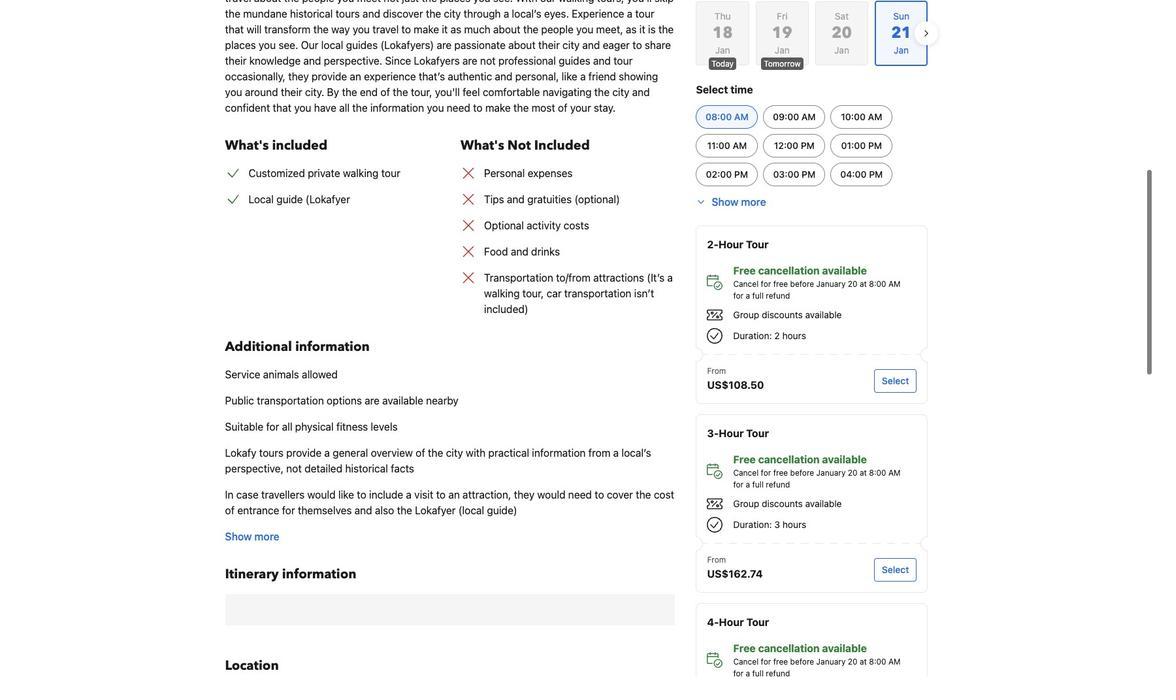 Task type: describe. For each thing, give the bounding box(es) containing it.
tour for 4-hour tour
[[747, 616, 770, 628]]

transportation
[[484, 272, 554, 284]]

01:00 pm
[[842, 140, 883, 151]]

levels
[[371, 421, 398, 433]]

09:00
[[773, 111, 800, 122]]

0 vertical spatial show more
[[712, 196, 767, 208]]

0 horizontal spatial show
[[225, 531, 252, 543]]

location
[[225, 657, 279, 675]]

from us$108.50
[[708, 366, 765, 391]]

before for 3-hour tour
[[791, 468, 815, 478]]

facts
[[391, 463, 414, 475]]

food and drinks
[[484, 246, 560, 258]]

private
[[308, 167, 340, 179]]

pm for 02:00 pm
[[735, 169, 749, 180]]

fri 19 jan tomorrow
[[764, 10, 801, 69]]

itinerary
[[225, 565, 279, 583]]

suitable
[[225, 421, 264, 433]]

04:00
[[841, 169, 867, 180]]

information inside lokafy tours provide a general overview of the city with practical information from a local's perspective, not detailed historical facts
[[532, 447, 586, 459]]

the inside lokafy tours provide a general overview of the city with practical information from a local's perspective, not detailed historical facts
[[428, 447, 443, 459]]

free for 3-hour tour
[[774, 468, 788, 478]]

3
[[775, 519, 781, 530]]

gratuities
[[528, 193, 572, 205]]

03:00 pm
[[774, 169, 816, 180]]

3 refund from the top
[[766, 669, 791, 677]]

guide)
[[487, 505, 518, 516]]

walking inside transportation to/from attractions (it's a walking tour, car transportation isn't included)
[[484, 288, 520, 299]]

guide
[[277, 193, 303, 205]]

thu
[[715, 10, 731, 22]]

refund for 3-hour tour
[[766, 480, 791, 490]]

not
[[508, 137, 531, 154]]

options
[[327, 395, 362, 407]]

included)
[[484, 303, 529, 315]]

a up the duration: 3 hours
[[746, 480, 751, 490]]

and for drinks
[[511, 246, 529, 258]]

included
[[535, 137, 590, 154]]

tips and gratuities (optional)
[[484, 193, 620, 205]]

additional information
[[225, 338, 370, 356]]

select for 2-hour tour
[[882, 375, 910, 386]]

2
[[775, 330, 780, 341]]

tours
[[259, 447, 284, 459]]

customized
[[249, 167, 305, 179]]

18
[[713, 22, 733, 44]]

included
[[272, 137, 328, 154]]

group for us$108.50
[[734, 309, 760, 320]]

city
[[446, 447, 463, 459]]

animals
[[263, 369, 299, 380]]

lokafy tours provide a general overview of the city with practical information from a local's perspective, not detailed historical facts
[[225, 447, 652, 475]]

3 cancellation from the top
[[759, 643, 820, 654]]

free for 3-hour tour
[[734, 454, 756, 465]]

2-hour tour
[[708, 239, 769, 250]]

3 january from the top
[[817, 657, 846, 667]]

fitness
[[337, 421, 368, 433]]

pm for 12:00 pm
[[801, 140, 815, 151]]

in
[[225, 489, 234, 501]]

personal expenses
[[484, 167, 573, 179]]

pm for 03:00 pm
[[802, 169, 816, 180]]

08:00 am
[[706, 111, 749, 122]]

jan inside sat 20 jan
[[835, 44, 850, 56]]

02:00
[[706, 169, 732, 180]]

tour
[[382, 167, 401, 179]]

12:00 pm
[[775, 140, 815, 151]]

2 would from the left
[[538, 489, 566, 501]]

tour,
[[523, 288, 544, 299]]

1 to from the left
[[357, 489, 367, 501]]

jan for 18
[[716, 44, 731, 56]]

service animals allowed
[[225, 369, 338, 380]]

today
[[712, 59, 734, 69]]

time
[[731, 84, 753, 95]]

full for 2-hour tour
[[753, 291, 764, 301]]

8:00 for 3-hour tour
[[870, 468, 887, 478]]

local's
[[622, 447, 652, 459]]

in case travellers would like to include a visit to an attraction, they would need to cover the cost of entrance for themselves and also the lokafyer (local guide)
[[225, 489, 675, 516]]

visit
[[415, 489, 434, 501]]

us$162.74
[[708, 568, 763, 580]]

a down 4-hour tour
[[746, 669, 751, 677]]

3 free from the top
[[734, 643, 756, 654]]

11:00 am
[[708, 140, 747, 151]]

general
[[333, 447, 368, 459]]

group for us$162.74
[[734, 498, 760, 509]]

3-hour tour
[[708, 428, 769, 439]]

duration: 2 hours
[[734, 330, 807, 341]]

group discounts available for 2-hour tour
[[734, 309, 842, 320]]

hour for 2-
[[719, 239, 744, 250]]

costs
[[564, 220, 590, 231]]

optional activity costs
[[484, 220, 590, 231]]

what's for what's not included
[[461, 137, 505, 154]]

for inside in case travellers would like to include a visit to an attraction, they would need to cover the cost of entrance for themselves and also the lokafyer (local guide)
[[282, 505, 295, 516]]

lokafy
[[225, 447, 257, 459]]

activity
[[527, 220, 561, 231]]

group discounts available for 3-hour tour
[[734, 498, 842, 509]]

region containing 18
[[686, 0, 939, 71]]

10:00
[[842, 111, 866, 122]]

cost
[[654, 489, 675, 501]]

are
[[365, 395, 380, 407]]

2 vertical spatial the
[[397, 505, 412, 516]]

1 vertical spatial more
[[255, 531, 280, 543]]

practical
[[489, 447, 530, 459]]

need
[[569, 489, 592, 501]]

historical
[[345, 463, 388, 475]]

hours for us$162.74
[[783, 519, 807, 530]]

discounts for 2-hour tour
[[762, 309, 803, 320]]

tomorrow
[[764, 59, 801, 69]]

jan for 19
[[775, 44, 790, 56]]

1 vertical spatial the
[[636, 489, 651, 501]]

like
[[338, 489, 354, 501]]

thu 18 jan today
[[712, 10, 734, 69]]

08:00
[[706, 111, 732, 122]]

free for 2-hour tour
[[734, 265, 756, 277]]

fri
[[777, 10, 788, 22]]

free for 2-hour tour
[[774, 279, 788, 289]]

include
[[369, 489, 404, 501]]

2 to from the left
[[436, 489, 446, 501]]

sat
[[835, 10, 849, 22]]

2-
[[708, 239, 719, 250]]

duration: for us$162.74
[[734, 519, 772, 530]]

lokafyer
[[415, 505, 456, 516]]

attractions
[[594, 272, 645, 284]]

what's for what's included
[[225, 137, 269, 154]]

select time
[[696, 84, 753, 95]]

sat 20 jan
[[832, 10, 852, 56]]

0 vertical spatial select
[[696, 84, 728, 95]]

refund for 2-hour tour
[[766, 291, 791, 301]]

what's included
[[225, 137, 328, 154]]

20 inside region
[[832, 22, 852, 44]]



Task type: vqa. For each thing, say whether or not it's contained in the screenshot.
and related to gratuities
yes



Task type: locate. For each thing, give the bounding box(es) containing it.
region
[[686, 0, 939, 71]]

2 vertical spatial free cancellation available cancel for free before january 20 at 8:00 am for a full refund
[[734, 643, 901, 677]]

from
[[708, 366, 726, 376], [708, 555, 726, 565]]

2 8:00 from the top
[[870, 468, 887, 478]]

hour for 4-
[[719, 616, 744, 628]]

pm right "03:00"
[[802, 169, 816, 180]]

public transportation options are available nearby
[[225, 395, 459, 407]]

show more button
[[696, 194, 767, 210], [225, 529, 280, 545]]

0 vertical spatial free cancellation available cancel for free before january 20 at 8:00 am for a full refund
[[734, 265, 901, 301]]

cancellation down 3-hour tour on the bottom right of the page
[[759, 454, 820, 465]]

group discounts available
[[734, 309, 842, 320], [734, 498, 842, 509]]

free cancellation available cancel for free before january 20 at 8:00 am for a full refund for 3-hour tour
[[734, 454, 901, 490]]

11:00
[[708, 140, 731, 151]]

0 horizontal spatial show more button
[[225, 529, 280, 545]]

2 horizontal spatial to
[[595, 489, 604, 501]]

3 to from the left
[[595, 489, 604, 501]]

to
[[357, 489, 367, 501], [436, 489, 446, 501], [595, 489, 604, 501]]

free down 2-hour tour
[[734, 265, 756, 277]]

1 jan from the left
[[716, 44, 731, 56]]

03:00
[[774, 169, 800, 180]]

1 cancellation from the top
[[759, 265, 820, 277]]

select button
[[875, 369, 917, 393], [875, 558, 917, 582]]

2 before from the top
[[791, 468, 815, 478]]

1 horizontal spatial the
[[428, 447, 443, 459]]

1 at from the top
[[860, 279, 867, 289]]

1 january from the top
[[817, 279, 846, 289]]

information for additional information
[[295, 338, 370, 356]]

1 before from the top
[[791, 279, 815, 289]]

tour right 2-
[[746, 239, 769, 250]]

food
[[484, 246, 508, 258]]

2 vertical spatial hour
[[719, 616, 744, 628]]

2 what's from the left
[[461, 137, 505, 154]]

1 discounts from the top
[[762, 309, 803, 320]]

from inside from us$108.50
[[708, 366, 726, 376]]

2 horizontal spatial jan
[[835, 44, 850, 56]]

pm right the 02:00
[[735, 169, 749, 180]]

0 vertical spatial tour
[[746, 239, 769, 250]]

pm for 01:00 pm
[[869, 140, 883, 151]]

additional
[[225, 338, 292, 356]]

2 vertical spatial refund
[[766, 669, 791, 677]]

0 horizontal spatial transportation
[[257, 395, 324, 407]]

2 cancel from the top
[[734, 468, 759, 478]]

1 vertical spatial hour
[[719, 428, 744, 439]]

information
[[295, 338, 370, 356], [532, 447, 586, 459], [282, 565, 357, 583]]

select
[[696, 84, 728, 95], [882, 375, 910, 386], [882, 564, 910, 575]]

tour right 4-
[[747, 616, 770, 628]]

a right from
[[614, 447, 619, 459]]

1 vertical spatial january
[[817, 468, 846, 478]]

a inside transportation to/from attractions (it's a walking tour, car transportation isn't included)
[[668, 272, 673, 284]]

0 vertical spatial free
[[774, 279, 788, 289]]

1 full from the top
[[753, 291, 764, 301]]

0 horizontal spatial to
[[357, 489, 367, 501]]

more down entrance
[[255, 531, 280, 543]]

0 vertical spatial cancellation
[[759, 265, 820, 277]]

pm for 04:00 pm
[[870, 169, 883, 180]]

show more button down entrance
[[225, 529, 280, 545]]

and inside in case travellers would like to include a visit to an attraction, they would need to cover the cost of entrance for themselves and also the lokafyer (local guide)
[[355, 505, 372, 516]]

0 vertical spatial at
[[860, 279, 867, 289]]

full up the duration: 2 hours in the right of the page
[[753, 291, 764, 301]]

cancel for 3-hour tour
[[734, 468, 759, 478]]

0 vertical spatial free
[[734, 265, 756, 277]]

1 vertical spatial walking
[[484, 288, 520, 299]]

for
[[761, 279, 772, 289], [734, 291, 744, 301], [266, 421, 279, 433], [761, 468, 772, 478], [734, 480, 744, 490], [282, 505, 295, 516], [761, 657, 772, 667], [734, 669, 744, 677]]

1 refund from the top
[[766, 291, 791, 301]]

8:00 for 2-hour tour
[[870, 279, 887, 289]]

0 vertical spatial walking
[[343, 167, 379, 179]]

hour
[[719, 239, 744, 250], [719, 428, 744, 439], [719, 616, 744, 628]]

of down in
[[225, 505, 235, 516]]

tips
[[484, 193, 505, 205]]

information for itinerary information
[[282, 565, 357, 583]]

0 vertical spatial the
[[428, 447, 443, 459]]

0 vertical spatial before
[[791, 279, 815, 289]]

1 free cancellation available cancel for free before january 20 at 8:00 am for a full refund from the top
[[734, 265, 901, 301]]

1 group from the top
[[734, 309, 760, 320]]

select button for us$108.50
[[875, 369, 917, 393]]

1 vertical spatial cancel
[[734, 468, 759, 478]]

2 vertical spatial select
[[882, 564, 910, 575]]

group discounts available up 3
[[734, 498, 842, 509]]

suitable for all physical fitness levels
[[225, 421, 398, 433]]

duration: for us$108.50
[[734, 330, 772, 341]]

2 vertical spatial tour
[[747, 616, 770, 628]]

public
[[225, 395, 254, 407]]

2 vertical spatial before
[[791, 657, 815, 667]]

show down entrance
[[225, 531, 252, 543]]

information down themselves
[[282, 565, 357, 583]]

0 vertical spatial and
[[507, 193, 525, 205]]

0 horizontal spatial jan
[[716, 44, 731, 56]]

1 vertical spatial select
[[882, 375, 910, 386]]

1 vertical spatial transportation
[[257, 395, 324, 407]]

they
[[514, 489, 535, 501]]

provide
[[286, 447, 322, 459]]

0 vertical spatial group discounts available
[[734, 309, 842, 320]]

cancel for 2-hour tour
[[734, 279, 759, 289]]

local guide (lokafyer
[[249, 193, 350, 205]]

nearby
[[426, 395, 459, 407]]

from
[[589, 447, 611, 459]]

themselves
[[298, 505, 352, 516]]

all
[[282, 421, 293, 433]]

a up the duration: 2 hours in the right of the page
[[746, 291, 751, 301]]

jan inside thu 18 jan today
[[716, 44, 731, 56]]

1 vertical spatial from
[[708, 555, 726, 565]]

a right (it's at the top
[[668, 272, 673, 284]]

2 refund from the top
[[766, 480, 791, 490]]

cancellation down 2-hour tour
[[759, 265, 820, 277]]

at for 2-hour tour
[[860, 279, 867, 289]]

8:00
[[870, 279, 887, 289], [870, 468, 887, 478], [870, 657, 887, 667]]

tour for 3-hour tour
[[747, 428, 769, 439]]

0 vertical spatial hours
[[783, 330, 807, 341]]

attraction,
[[463, 489, 511, 501]]

the left city on the bottom left of the page
[[428, 447, 443, 459]]

cancel down 3-hour tour on the bottom right of the page
[[734, 468, 759, 478]]

2 vertical spatial full
[[753, 669, 764, 677]]

1 horizontal spatial would
[[538, 489, 566, 501]]

from up us$162.74
[[708, 555, 726, 565]]

2 vertical spatial free
[[774, 657, 788, 667]]

detailed
[[305, 463, 343, 475]]

free cancellation available cancel for free before january 20 at 8:00 am for a full refund
[[734, 265, 901, 301], [734, 454, 901, 490], [734, 643, 901, 677]]

0 vertical spatial cancel
[[734, 279, 759, 289]]

cancellation down 4-hour tour
[[759, 643, 820, 654]]

1 vertical spatial tour
[[747, 428, 769, 439]]

case
[[236, 489, 259, 501]]

transportation inside transportation to/from attractions (it's a walking tour, car transportation isn't included)
[[565, 288, 632, 299]]

1 horizontal spatial show
[[712, 196, 739, 208]]

3 free cancellation available cancel for free before january 20 at 8:00 am for a full refund from the top
[[734, 643, 901, 677]]

2 free cancellation available cancel for free before january 20 at 8:00 am for a full refund from the top
[[734, 454, 901, 490]]

and left also
[[355, 505, 372, 516]]

january for 2-hour tour
[[817, 279, 846, 289]]

isn't
[[635, 288, 655, 299]]

select for 3-hour tour
[[882, 564, 910, 575]]

2 vertical spatial and
[[355, 505, 372, 516]]

2 free from the top
[[774, 468, 788, 478]]

jan up today
[[716, 44, 731, 56]]

january for 3-hour tour
[[817, 468, 846, 478]]

the left cost
[[636, 489, 651, 501]]

refund down 4-hour tour
[[766, 669, 791, 677]]

show more down 02:00 pm
[[712, 196, 767, 208]]

refund up 3
[[766, 480, 791, 490]]

cancellation for 2-hour tour
[[759, 265, 820, 277]]

1 vertical spatial show
[[225, 531, 252, 543]]

tour right 3-
[[747, 428, 769, 439]]

drinks
[[531, 246, 560, 258]]

jan up 'tomorrow'
[[775, 44, 790, 56]]

0 vertical spatial from
[[708, 366, 726, 376]]

the right also
[[397, 505, 412, 516]]

group up the duration: 2 hours in the right of the page
[[734, 309, 760, 320]]

09:00 am
[[773, 111, 816, 122]]

free cancellation available cancel for free before january 20 at 8:00 am for a full refund for 2-hour tour
[[734, 265, 901, 301]]

0 vertical spatial duration:
[[734, 330, 772, 341]]

at for 3-hour tour
[[860, 468, 867, 478]]

what's
[[225, 137, 269, 154], [461, 137, 505, 154]]

refund up "2"
[[766, 291, 791, 301]]

show down 02:00 pm
[[712, 196, 739, 208]]

1 vertical spatial 8:00
[[870, 468, 887, 478]]

2 group from the top
[[734, 498, 760, 509]]

0 vertical spatial 8:00
[[870, 279, 887, 289]]

2 horizontal spatial the
[[636, 489, 651, 501]]

1 free from the top
[[734, 265, 756, 277]]

1 from from the top
[[708, 366, 726, 376]]

duration: left 3
[[734, 519, 772, 530]]

3 full from the top
[[753, 669, 764, 677]]

(lokafyer
[[306, 193, 350, 205]]

2 duration: from the top
[[734, 519, 772, 530]]

(local
[[459, 505, 485, 516]]

from us$162.74
[[708, 555, 763, 580]]

1 horizontal spatial to
[[436, 489, 446, 501]]

1 vertical spatial before
[[791, 468, 815, 478]]

3 8:00 from the top
[[870, 657, 887, 667]]

a up detailed
[[325, 447, 330, 459]]

cancel down 2-hour tour
[[734, 279, 759, 289]]

1 cancel from the top
[[734, 279, 759, 289]]

transportation
[[565, 288, 632, 299], [257, 395, 324, 407]]

0 vertical spatial refund
[[766, 291, 791, 301]]

1 vertical spatial show more button
[[225, 529, 280, 545]]

would right they
[[538, 489, 566, 501]]

perspective,
[[225, 463, 284, 475]]

jan inside fri 19 jan tomorrow
[[775, 44, 790, 56]]

1 hours from the top
[[783, 330, 807, 341]]

full for 3-hour tour
[[753, 480, 764, 490]]

1 vertical spatial and
[[511, 246, 529, 258]]

to right like
[[357, 489, 367, 501]]

0 vertical spatial select button
[[875, 369, 917, 393]]

discounts for 3-hour tour
[[762, 498, 803, 509]]

optional
[[484, 220, 524, 231]]

2 group discounts available from the top
[[734, 498, 842, 509]]

4-hour tour
[[708, 616, 770, 628]]

2 from from the top
[[708, 555, 726, 565]]

at
[[860, 279, 867, 289], [860, 468, 867, 478], [860, 657, 867, 667]]

1 select button from the top
[[875, 369, 917, 393]]

group
[[734, 309, 760, 320], [734, 498, 760, 509]]

overview
[[371, 447, 413, 459]]

full down 4-hour tour
[[753, 669, 764, 677]]

show more down entrance
[[225, 531, 280, 543]]

a
[[668, 272, 673, 284], [746, 291, 751, 301], [325, 447, 330, 459], [614, 447, 619, 459], [746, 480, 751, 490], [406, 489, 412, 501], [746, 669, 751, 677]]

1 horizontal spatial show more button
[[696, 194, 767, 210]]

1 vertical spatial group discounts available
[[734, 498, 842, 509]]

available
[[823, 265, 867, 277], [806, 309, 842, 320], [383, 395, 424, 407], [823, 454, 867, 465], [806, 498, 842, 509], [823, 643, 867, 654]]

allowed
[[302, 369, 338, 380]]

not
[[286, 463, 302, 475]]

1 vertical spatial full
[[753, 480, 764, 490]]

select button for us$162.74
[[875, 558, 917, 582]]

1 vertical spatial information
[[532, 447, 586, 459]]

2 select button from the top
[[875, 558, 917, 582]]

group up the duration: 3 hours
[[734, 498, 760, 509]]

1 horizontal spatial show more
[[712, 196, 767, 208]]

and right food
[[511, 246, 529, 258]]

transportation up all
[[257, 395, 324, 407]]

3 jan from the left
[[835, 44, 850, 56]]

1 group discounts available from the top
[[734, 309, 842, 320]]

1 vertical spatial at
[[860, 468, 867, 478]]

hours right "2"
[[783, 330, 807, 341]]

and for gratuities
[[507, 193, 525, 205]]

more down 02:00 pm
[[742, 196, 767, 208]]

0 vertical spatial full
[[753, 291, 764, 301]]

0 vertical spatial more
[[742, 196, 767, 208]]

show more button down 02:00 pm
[[696, 194, 767, 210]]

free down 4-hour tour
[[734, 643, 756, 654]]

1 8:00 from the top
[[870, 279, 887, 289]]

1 vertical spatial select button
[[875, 558, 917, 582]]

1 vertical spatial free
[[774, 468, 788, 478]]

to left an
[[436, 489, 446, 501]]

hour for 3-
[[719, 428, 744, 439]]

3 at from the top
[[860, 657, 867, 667]]

and right tips
[[507, 193, 525, 205]]

a left visit
[[406, 489, 412, 501]]

1 vertical spatial free cancellation available cancel for free before january 20 at 8:00 am for a full refund
[[734, 454, 901, 490]]

service
[[225, 369, 261, 380]]

1 vertical spatial of
[[225, 505, 235, 516]]

0 vertical spatial show
[[712, 196, 739, 208]]

12:00
[[775, 140, 799, 151]]

0 horizontal spatial walking
[[343, 167, 379, 179]]

4-
[[708, 616, 719, 628]]

of inside in case travellers would like to include a visit to an attraction, they would need to cover the cost of entrance for themselves and also the lokafyer (local guide)
[[225, 505, 235, 516]]

2 cancellation from the top
[[759, 454, 820, 465]]

1 vertical spatial show more
[[225, 531, 280, 543]]

jan down sat
[[835, 44, 850, 56]]

0 vertical spatial show more button
[[696, 194, 767, 210]]

from for us$162.74
[[708, 555, 726, 565]]

show
[[712, 196, 739, 208], [225, 531, 252, 543]]

04:00 pm
[[841, 169, 883, 180]]

from for us$108.50
[[708, 366, 726, 376]]

discounts up "2"
[[762, 309, 803, 320]]

2 vertical spatial at
[[860, 657, 867, 667]]

0 vertical spatial discounts
[[762, 309, 803, 320]]

1 horizontal spatial walking
[[484, 288, 520, 299]]

discounts up 3
[[762, 498, 803, 509]]

2 vertical spatial cancel
[[734, 657, 759, 667]]

of inside lokafy tours provide a general overview of the city with practical information from a local's perspective, not detailed historical facts
[[416, 447, 425, 459]]

2 free from the top
[[734, 454, 756, 465]]

0 horizontal spatial of
[[225, 505, 235, 516]]

of right overview
[[416, 447, 425, 459]]

january
[[817, 279, 846, 289], [817, 468, 846, 478], [817, 657, 846, 667]]

hours right 3
[[783, 519, 807, 530]]

1 vertical spatial group
[[734, 498, 760, 509]]

from up us$108.50 in the bottom right of the page
[[708, 366, 726, 376]]

transportation down attractions at right top
[[565, 288, 632, 299]]

a inside in case travellers would like to include a visit to an attraction, they would need to cover the cost of entrance for themselves and also the lokafyer (local guide)
[[406, 489, 412, 501]]

1 would from the left
[[308, 489, 336, 501]]

1 horizontal spatial transportation
[[565, 288, 632, 299]]

full up the duration: 3 hours
[[753, 480, 764, 490]]

before for 2-hour tour
[[791, 279, 815, 289]]

2 vertical spatial free
[[734, 643, 756, 654]]

3 free from the top
[[774, 657, 788, 667]]

2 discounts from the top
[[762, 498, 803, 509]]

2 vertical spatial cancellation
[[759, 643, 820, 654]]

1 vertical spatial free
[[734, 454, 756, 465]]

would up themselves
[[308, 489, 336, 501]]

1 horizontal spatial more
[[742, 196, 767, 208]]

what's up customized
[[225, 137, 269, 154]]

walking up included)
[[484, 288, 520, 299]]

0 vertical spatial group
[[734, 309, 760, 320]]

pm right 01:00
[[869, 140, 883, 151]]

1 free from the top
[[774, 279, 788, 289]]

customized private walking tour
[[249, 167, 401, 179]]

2 january from the top
[[817, 468, 846, 478]]

2 at from the top
[[860, 468, 867, 478]]

cancellation for 3-hour tour
[[759, 454, 820, 465]]

0 vertical spatial transportation
[[565, 288, 632, 299]]

duration: left "2"
[[734, 330, 772, 341]]

3 cancel from the top
[[734, 657, 759, 667]]

pm
[[801, 140, 815, 151], [869, 140, 883, 151], [735, 169, 749, 180], [802, 169, 816, 180], [870, 169, 883, 180]]

0 horizontal spatial would
[[308, 489, 336, 501]]

1 vertical spatial cancellation
[[759, 454, 820, 465]]

cancel down 4-hour tour
[[734, 657, 759, 667]]

0 horizontal spatial show more
[[225, 531, 280, 543]]

2 full from the top
[[753, 480, 764, 490]]

2 hours from the top
[[783, 519, 807, 530]]

1 vertical spatial refund
[[766, 480, 791, 490]]

what's up personal
[[461, 137, 505, 154]]

to right need at the bottom of the page
[[595, 489, 604, 501]]

2 jan from the left
[[775, 44, 790, 56]]

information up allowed
[[295, 338, 370, 356]]

hours for us$108.50
[[783, 330, 807, 341]]

pm right 04:00
[[870, 169, 883, 180]]

0 horizontal spatial the
[[397, 505, 412, 516]]

2 vertical spatial information
[[282, 565, 357, 583]]

0 vertical spatial january
[[817, 279, 846, 289]]

free down 3-hour tour on the bottom right of the page
[[734, 454, 756, 465]]

expenses
[[528, 167, 573, 179]]

1 vertical spatial hours
[[783, 519, 807, 530]]

1 horizontal spatial of
[[416, 447, 425, 459]]

20
[[832, 22, 852, 44], [848, 279, 858, 289], [848, 468, 858, 478], [848, 657, 858, 667]]

before
[[791, 279, 815, 289], [791, 468, 815, 478], [791, 657, 815, 667]]

1 duration: from the top
[[734, 330, 772, 341]]

0 vertical spatial hour
[[719, 239, 744, 250]]

duration: 3 hours
[[734, 519, 807, 530]]

2 vertical spatial 8:00
[[870, 657, 887, 667]]

19
[[773, 22, 793, 44]]

1 what's from the left
[[225, 137, 269, 154]]

pm right 12:00
[[801, 140, 815, 151]]

0 horizontal spatial more
[[255, 531, 280, 543]]

01:00
[[842, 140, 866, 151]]

group discounts available up "2"
[[734, 309, 842, 320]]

cancellation
[[759, 265, 820, 277], [759, 454, 820, 465], [759, 643, 820, 654]]

tour for 2-hour tour
[[746, 239, 769, 250]]

1 vertical spatial duration:
[[734, 519, 772, 530]]

free
[[734, 265, 756, 277], [734, 454, 756, 465], [734, 643, 756, 654]]

am
[[735, 111, 749, 122], [802, 111, 816, 122], [869, 111, 883, 122], [733, 140, 747, 151], [889, 279, 901, 289], [889, 468, 901, 478], [889, 657, 901, 667]]

3 before from the top
[[791, 657, 815, 667]]

travellers
[[261, 489, 305, 501]]

information left from
[[532, 447, 586, 459]]

cancel
[[734, 279, 759, 289], [734, 468, 759, 478], [734, 657, 759, 667]]

with
[[466, 447, 486, 459]]

0 vertical spatial information
[[295, 338, 370, 356]]

refund
[[766, 291, 791, 301], [766, 480, 791, 490], [766, 669, 791, 677]]

from inside from us$162.74
[[708, 555, 726, 565]]

walking left 'tour'
[[343, 167, 379, 179]]

local
[[249, 193, 274, 205]]



